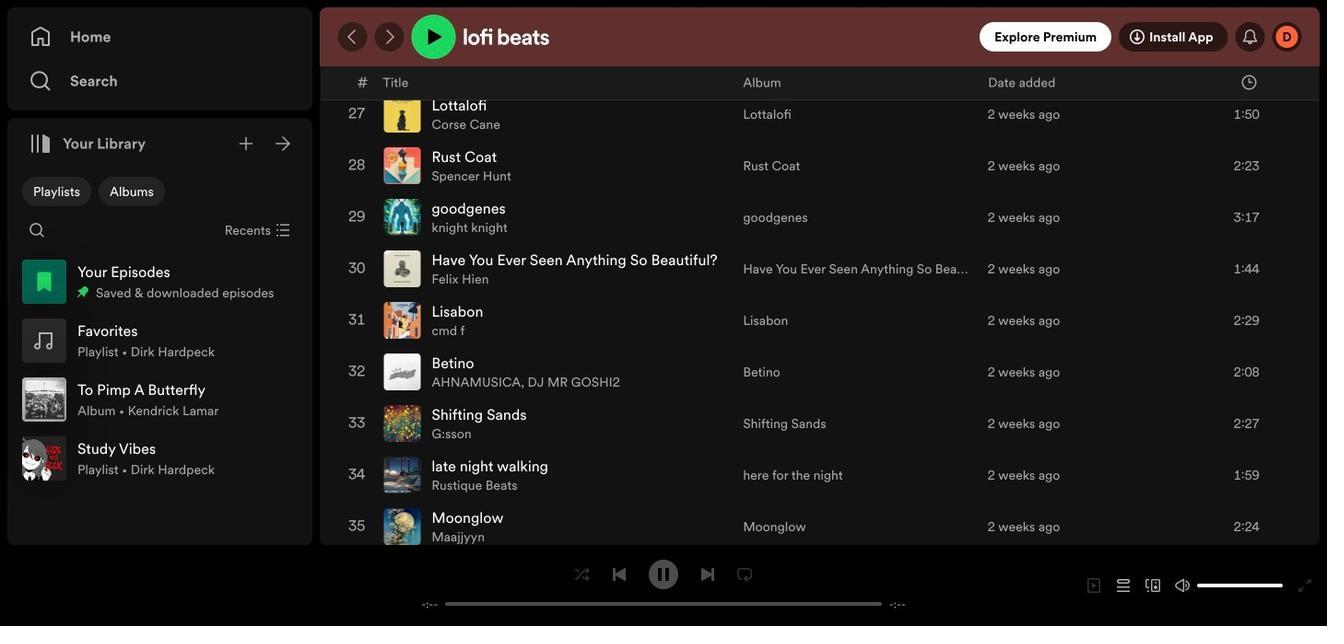 Task type: describe. For each thing, give the bounding box(es) containing it.
7 cell from the top
[[384, 296, 729, 346]]

1 group from the top
[[15, 253, 305, 312]]

duration image
[[1243, 75, 1257, 90]]

4 group from the top
[[15, 430, 305, 489]]

top bar and user menu element
[[320, 7, 1320, 66]]

volume high image
[[1176, 579, 1190, 594]]

none search field inside main element
[[22, 216, 52, 245]]

what's new image
[[1243, 30, 1258, 44]]

3 cell from the top
[[384, 89, 729, 139]]

8 cell from the top
[[384, 347, 729, 397]]

duration element
[[1243, 75, 1257, 90]]

4 cell from the top
[[384, 141, 729, 191]]

none checkbox inside main element
[[22, 177, 91, 207]]

go back image
[[345, 30, 360, 44]]

9 cell from the top
[[384, 399, 729, 449]]

1 cell from the top
[[384, 0, 729, 36]]

11 cell from the top
[[384, 502, 729, 552]]

Disable repeat checkbox
[[730, 560, 760, 590]]

player controls element
[[401, 560, 926, 612]]

previous image
[[612, 568, 627, 582]]



Task type: locate. For each thing, give the bounding box(es) containing it.
10 cell from the top
[[384, 451, 729, 500]]

go forward image
[[382, 30, 397, 44]]

main element
[[7, 7, 313, 546]]

search in your library image
[[30, 223, 44, 238]]

None checkbox
[[22, 177, 91, 207]]

row
[[339, 66, 1302, 100]]

none checkbox inside main element
[[99, 177, 165, 207]]

enable shuffle image
[[575, 568, 590, 582]]

5 cell from the top
[[384, 193, 729, 242]]

6 cell from the top
[[384, 244, 729, 294]]

None search field
[[22, 216, 52, 245]]

Recents, List view field
[[210, 216, 301, 245]]

disable repeat image
[[738, 568, 752, 582]]

2 cell from the top
[[384, 38, 729, 87]]

2 group from the top
[[15, 312, 305, 371]]

group
[[15, 253, 305, 312], [15, 312, 305, 371], [15, 371, 305, 430], [15, 430, 305, 489]]

cell
[[384, 0, 729, 36], [384, 38, 729, 87], [384, 89, 729, 139], [384, 141, 729, 191], [384, 193, 729, 242], [384, 244, 729, 294], [384, 296, 729, 346], [384, 347, 729, 397], [384, 399, 729, 449], [384, 451, 729, 500], [384, 502, 729, 552]]

pause image
[[656, 568, 671, 582]]

3 group from the top
[[15, 371, 305, 430]]

None checkbox
[[99, 177, 165, 207]]

next image
[[701, 568, 715, 582]]



Task type: vqa. For each thing, say whether or not it's contained in the screenshot.
"Explore"
no



